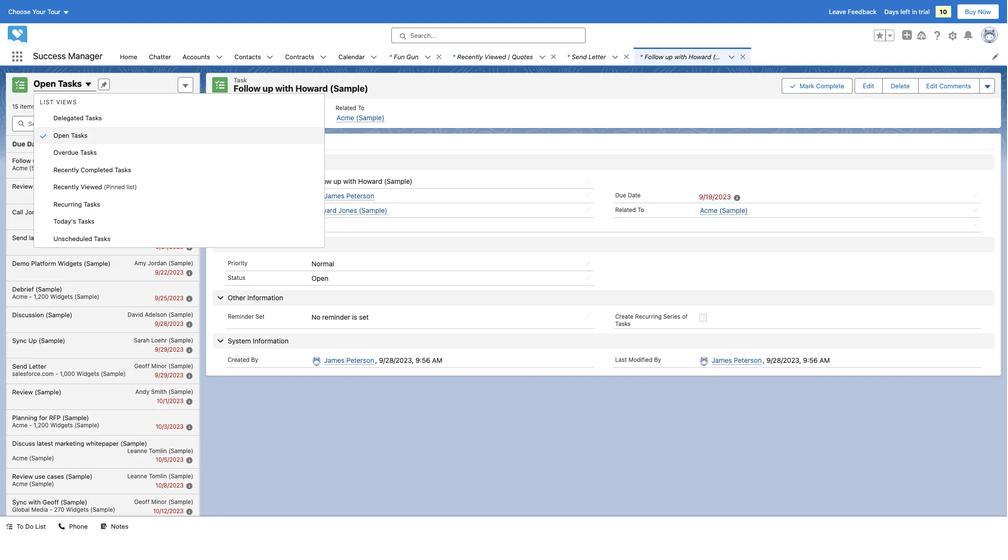Task type: vqa. For each thing, say whether or not it's contained in the screenshot.
the , 9/28/2023, 9:56 AM
yes



Task type: locate. For each thing, give the bounding box(es) containing it.
1 horizontal spatial letter
[[589, 53, 606, 61]]

* for * recently viewed | quotes
[[453, 53, 456, 61]]

2 horizontal spatial related
[[616, 206, 636, 214]]

phone button
[[53, 518, 94, 537]]

0 vertical spatial send
[[572, 53, 587, 61]]

* for * fun gun
[[389, 53, 392, 61]]

0 vertical spatial information
[[261, 240, 297, 249]]

widgets
[[58, 260, 82, 268], [50, 293, 73, 301], [77, 371, 99, 378], [50, 422, 73, 429], [66, 507, 89, 514]]

by right created
[[251, 357, 258, 364]]

0 horizontal spatial letter
[[29, 363, 46, 371]]

9/29/2023 up andy smith (sample)
[[155, 372, 184, 379]]

0 horizontal spatial by
[[251, 357, 258, 364]]

date inside open tasks|tasks|list view element
[[27, 140, 43, 148]]

calendar link
[[333, 48, 371, 66]]

acme (sample) up sync with geoff (sample)
[[12, 481, 54, 488]]

2 vertical spatial recently
[[53, 183, 79, 191]]

leave feedback link
[[830, 8, 877, 16]]

9/29/2023
[[155, 346, 184, 354], [155, 372, 184, 379]]

0 vertical spatial 9/29/2023
[[155, 346, 184, 354]]

recently up recurring tasks
[[53, 183, 79, 191]]

2 vertical spatial to
[[17, 523, 24, 531]]

1 vertical spatial information
[[248, 294, 283, 302]]

(sample) inside related to acme (sample)
[[356, 113, 385, 122]]

1 review from the top
[[12, 182, 33, 190]]

list item
[[384, 48, 447, 66], [447, 48, 562, 66], [562, 48, 635, 66], [635, 48, 751, 66]]

0 vertical spatial latest
[[29, 234, 45, 242]]

1 sync from the top
[[12, 337, 27, 345]]

9:56 for created by
[[416, 357, 431, 365]]

2 vertical spatial information
[[253, 337, 289, 345]]

system
[[228, 337, 251, 345]]

0 horizontal spatial 9:56
[[416, 357, 431, 365]]

1 , from the left
[[376, 357, 377, 365]]

minor up 10/12/2023
[[151, 499, 167, 506]]

2 , 9/28/2023, 9:56 am from the left
[[763, 357, 831, 365]]

details
[[220, 138, 246, 147]]

0 vertical spatial recently
[[458, 53, 483, 61]]

related for related to acme (sample)
[[336, 104, 357, 112]]

recently down 'search...' button
[[458, 53, 483, 61]]

information for additional information
[[261, 240, 297, 249]]

contracts list item
[[280, 48, 333, 66]]

1 vertical spatial review
[[12, 389, 33, 396]]

acme (sample) down 'discuss'
[[12, 455, 54, 462]]

1 horizontal spatial edit
[[927, 82, 938, 90]]

edit comments button
[[919, 79, 980, 93]]

geoff minor (sample) down sarah loehr (sample)
[[134, 363, 193, 370]]

up
[[666, 53, 673, 61], [263, 84, 273, 94], [33, 157, 40, 165], [334, 177, 342, 185]]

acme inside follow up with howard (sample) acme (sample)
[[12, 165, 28, 172]]

2 edit from the left
[[927, 82, 938, 90]]

0 horizontal spatial , 9/28/2023, 9:56 am
[[376, 357, 443, 365]]

text default image
[[550, 53, 557, 60], [740, 53, 747, 60], [425, 54, 431, 61], [539, 54, 546, 61], [612, 54, 619, 61], [6, 524, 13, 531], [100, 524, 107, 531]]

due date up related to
[[616, 192, 641, 199]]

0 vertical spatial date
[[27, 140, 43, 148]]

geoff minor (sample) up 10/12/2023
[[134, 499, 193, 506]]

* follow up with howard (sample)
[[640, 53, 740, 61]]

1 am from the left
[[432, 357, 443, 365]]

2 * from the left
[[453, 53, 456, 61]]

information inside dropdown button
[[248, 294, 283, 302]]

list right do
[[35, 523, 46, 531]]

1,200 left rfp on the bottom
[[34, 422, 49, 429]]

last
[[616, 357, 627, 364]]

1 vertical spatial whitepaper
[[86, 440, 119, 448]]

1 minor from the top
[[151, 363, 167, 370]]

search... button
[[392, 28, 586, 43]]

1 vertical spatial latest
[[37, 440, 53, 448]]

text default image
[[436, 53, 443, 60], [623, 53, 630, 60], [216, 54, 223, 61], [267, 54, 274, 61], [320, 54, 327, 61], [371, 54, 378, 61], [729, 54, 736, 61], [47, 140, 53, 147], [59, 524, 65, 531]]

geoff down sarah
[[134, 363, 150, 370]]

1 vertical spatial send
[[12, 234, 27, 242]]

sync left up
[[12, 337, 27, 345]]

2 9:56 from the left
[[804, 357, 818, 365]]

0 vertical spatial due
[[12, 140, 25, 148]]

acme (sample) down 9/19/2023
[[701, 206, 748, 215]]

0 horizontal spatial to
[[17, 523, 24, 531]]

2 vertical spatial send
[[12, 363, 27, 371]]

whitepaper right marketing
[[86, 440, 119, 448]]

geoff down leanne tomlin (sample)
[[134, 499, 150, 506]]

system information button
[[213, 334, 995, 349]]

1 horizontal spatial am
[[820, 357, 831, 365]]

1 vertical spatial viewed
[[81, 183, 102, 191]]

with
[[675, 53, 687, 61], [276, 84, 294, 94], [42, 157, 54, 165], [343, 177, 357, 185], [28, 499, 41, 507]]

0 vertical spatial 1,200
[[34, 293, 49, 301]]

1 vertical spatial acme (sample)
[[12, 455, 54, 462]]

due down 15
[[12, 140, 25, 148]]

related
[[336, 104, 357, 112], [268, 138, 294, 147], [616, 206, 636, 214]]

0 vertical spatial acme (sample) link
[[337, 113, 385, 122]]

1 acme - 1,200 widgets (sample) from the top
[[12, 293, 99, 301]]

text default image inside the to do list button
[[6, 524, 13, 531]]

geoff for letter
[[134, 363, 150, 370]]

0 vertical spatial to
[[358, 104, 365, 112]]

1 vertical spatial letter
[[29, 363, 46, 371]]

due up related to
[[616, 192, 627, 199]]

tasks up (pinned
[[115, 166, 131, 174]]

0 vertical spatial leanne
[[127, 448, 147, 455]]

1 by from the left
[[251, 357, 258, 364]]

0 horizontal spatial 9/28/2023,
[[379, 357, 414, 365]]

1 horizontal spatial related
[[336, 104, 357, 112]]

0 horizontal spatial date
[[27, 140, 43, 148]]

0 vertical spatial letter
[[589, 53, 606, 61]]

review for review use cases (sample)
[[12, 473, 33, 481]]

minor down loehr
[[151, 363, 167, 370]]

1 geoff minor (sample) from the top
[[134, 363, 193, 370]]

priority
[[228, 260, 248, 267]]

1,200 for (sample)
[[34, 293, 49, 301]]

3 review from the top
[[12, 473, 33, 481]]

1 tomlin from the top
[[149, 448, 167, 455]]

9/28/2023
[[155, 321, 184, 328]]

to inside button
[[17, 523, 24, 531]]

2 vertical spatial acme (sample)
[[12, 481, 54, 488]]

review left use
[[12, 473, 33, 481]]

2 acme - 1,200 widgets (sample) from the top
[[12, 422, 99, 429]]

1 horizontal spatial , 9/28/2023, 9:56 am
[[763, 357, 831, 365]]

howard
[[689, 53, 712, 61], [296, 84, 328, 94], [56, 157, 79, 165], [358, 177, 383, 185], [313, 206, 337, 215]]

information right additional
[[261, 240, 297, 249]]

tomlin up 10/8/2023
[[149, 473, 167, 480]]

leanne inside discuss latest marketing whitepaper (sample) leanne tomlin (sample)
[[127, 448, 147, 455]]

additional
[[228, 240, 259, 249]]

leanne
[[127, 448, 147, 455], [127, 473, 147, 480]]

text default image inside contracts list item
[[320, 54, 327, 61]]

2 horizontal spatial to
[[638, 206, 645, 214]]

due date inside open tasks|tasks|list view element
[[12, 140, 43, 148]]

to
[[358, 104, 365, 112], [638, 206, 645, 214], [17, 523, 24, 531]]

list inside button
[[35, 523, 46, 531]]

to inside related to acme (sample)
[[358, 104, 365, 112]]

1 horizontal spatial recurring
[[636, 313, 662, 321]]

review (sample)
[[12, 389, 61, 396]]

2 1,200 from the top
[[34, 422, 49, 429]]

edit left comments
[[927, 82, 938, 90]]

1 edit from the left
[[864, 82, 875, 90]]

1 vertical spatial list
[[35, 523, 46, 531]]

1 horizontal spatial viewed
[[485, 53, 507, 61]]

ago
[[107, 103, 118, 110]]

by
[[251, 357, 258, 364], [655, 357, 662, 364]]

, 9/28/2023, 9:56 am for created by
[[376, 357, 443, 365]]

edit for edit comments
[[927, 82, 938, 90]]

tasks up unscheduled tasks
[[78, 218, 94, 225]]

1 vertical spatial open
[[53, 131, 69, 139]]

9/28/2023, for last modified by
[[767, 357, 802, 365]]

discuss latest marketing whitepaper (sample) leanne tomlin (sample)
[[12, 440, 193, 455]]

for right jon
[[37, 208, 46, 216]]

0 horizontal spatial am
[[432, 357, 443, 365]]

acme - 1,200 widgets (sample) up discussion (sample)
[[12, 293, 99, 301]]

tasks up the 'recently completed tasks'
[[80, 149, 97, 156]]

1 vertical spatial acme - 1,200 widgets (sample)
[[12, 422, 99, 429]]

2 sync from the top
[[12, 499, 27, 507]]

tasks down seconds
[[85, 114, 102, 122]]

chatter link
[[143, 48, 177, 66]]

1 vertical spatial to
[[638, 206, 645, 214]]

accounts link
[[177, 48, 216, 66]]

2 minor from the top
[[151, 499, 167, 506]]

up inside task follow up with howard (sample)
[[263, 84, 273, 94]]

discuss
[[12, 440, 35, 448]]

by right modified
[[655, 357, 662, 364]]

minor
[[151, 363, 167, 370], [151, 499, 167, 506]]

2 by from the left
[[655, 357, 662, 364]]

viewed left |
[[485, 53, 507, 61]]

1 horizontal spatial ,
[[763, 357, 765, 365]]

related inside related to acme (sample)
[[336, 104, 357, 112]]

follow inside task follow up with howard (sample)
[[234, 84, 261, 94]]

widgets up marketing
[[50, 422, 73, 429]]

1 vertical spatial due date
[[616, 192, 641, 199]]

select an item from this list to open it. list box
[[6, 153, 199, 537]]

1 horizontal spatial date
[[628, 192, 641, 199]]

platform
[[31, 260, 56, 268]]

text default image inside phone "button"
[[59, 524, 65, 531]]

list right •
[[40, 99, 54, 106]]

am for created by
[[432, 357, 443, 365]]

information for system information
[[253, 337, 289, 345]]

3 list item from the left
[[562, 48, 635, 66]]

review left pricing
[[12, 182, 33, 190]]

leanne up leanne tomlin (sample)
[[127, 448, 147, 455]]

2 review from the top
[[12, 389, 33, 396]]

15
[[12, 103, 18, 110]]

tasks down delegated tasks
[[71, 131, 88, 139]]

tasks inside "link"
[[84, 200, 100, 208]]

latest inside discuss latest marketing whitepaper (sample) leanne tomlin (sample)
[[37, 440, 53, 448]]

list
[[40, 99, 54, 106], [35, 523, 46, 531]]

1 9/28/2023, from the left
[[379, 357, 414, 365]]

review for review (sample)
[[12, 389, 33, 396]]

open tasks|tasks|list view element
[[6, 73, 200, 537]]

geoff minor (sample) for send letter
[[134, 363, 193, 370]]

0 horizontal spatial viewed
[[81, 183, 102, 191]]

feedback
[[849, 8, 877, 16]]

open tasks inside tasks | list views "list box"
[[53, 131, 88, 139]]

1,200 up discussion (sample)
[[34, 293, 49, 301]]

date up follow up with howard (sample) acme (sample)
[[27, 140, 43, 148]]

minor for send letter
[[151, 363, 167, 370]]

latest up platform
[[29, 234, 45, 242]]

10/8/2023
[[156, 482, 184, 490]]

widgets for 9/29/2023
[[77, 371, 99, 378]]

None search field
[[12, 116, 193, 132]]

list
[[114, 48, 1008, 66]]

text default image inside accounts list item
[[216, 54, 223, 61]]

- left 1,000
[[55, 371, 58, 378]]

debrief (sample)
[[12, 286, 62, 293]]

2 9/28/2023, from the left
[[767, 357, 802, 365]]

0 horizontal spatial related
[[268, 138, 294, 147]]

open up overdue
[[53, 131, 69, 139]]

delete
[[891, 82, 911, 90]]

- up discussion
[[29, 293, 32, 301]]

0 vertical spatial (sample)
[[84, 182, 110, 190]]

feedback
[[47, 208, 75, 216]]

1 vertical spatial acme (sample) link
[[701, 206, 748, 215]]

1 vertical spatial 1,200
[[34, 422, 49, 429]]

0 horizontal spatial edit
[[864, 82, 875, 90]]

1 leanne from the top
[[127, 448, 147, 455]]

1 1,200 from the top
[[34, 293, 49, 301]]

am for last modified by
[[820, 357, 831, 365]]

information down set
[[253, 337, 289, 345]]

1 9:56 from the left
[[416, 357, 431, 365]]

1 vertical spatial minor
[[151, 499, 167, 506]]

tasks up the views
[[58, 79, 82, 89]]

today's
[[53, 218, 76, 225]]

letter inside list item
[[589, 53, 606, 61]]

edit left delete button
[[864, 82, 875, 90]]

set
[[256, 313, 265, 321]]

sync
[[12, 337, 27, 345], [12, 499, 27, 507]]

james peterson link for last modified by
[[712, 357, 762, 365]]

reminder
[[228, 313, 254, 321]]

1 vertical spatial sync
[[12, 499, 27, 507]]

sync left media
[[12, 499, 27, 507]]

0 vertical spatial acme - 1,200 widgets (sample)
[[12, 293, 99, 301]]

created by
[[228, 357, 258, 364]]

3 * from the left
[[567, 53, 570, 61]]

up inside follow up with howard (sample) acme (sample)
[[33, 157, 40, 165]]

discussion
[[12, 311, 44, 319]]

1 9/29/2023 from the top
[[155, 346, 184, 354]]

am
[[432, 357, 443, 365], [820, 357, 831, 365]]

9/29/2023 down sarah loehr (sample)
[[155, 346, 184, 354]]

2 , from the left
[[763, 357, 765, 365]]

review down salesforce.com
[[12, 389, 33, 396]]

group
[[875, 30, 895, 41], [782, 77, 996, 95]]

1 horizontal spatial by
[[655, 357, 662, 364]]

geoff
[[134, 363, 150, 370], [42, 499, 59, 507], [134, 499, 150, 506]]

(sample) down completed
[[84, 182, 110, 190]]

1 vertical spatial geoff minor (sample)
[[134, 499, 193, 506]]

widgets for 10/3/2023
[[50, 422, 73, 429]]

0 vertical spatial due date
[[12, 140, 43, 148]]

tomlin up '10/5/2023'
[[149, 448, 167, 455]]

recurring inside "recurring tasks" "link"
[[53, 200, 82, 208]]

1 vertical spatial related
[[268, 138, 294, 147]]

geoff minor (sample) for sync with geoff (sample)
[[134, 499, 193, 506]]

send letter
[[12, 363, 46, 371]]

recurring up today's
[[53, 200, 82, 208]]

* recently viewed | quotes
[[453, 53, 533, 61]]

1,200 for for
[[34, 422, 49, 429]]

james peterson for last modified by
[[712, 357, 762, 365]]

2 am from the left
[[820, 357, 831, 365]]

1 horizontal spatial 9:56
[[804, 357, 818, 365]]

0 vertical spatial tomlin
[[149, 448, 167, 455]]

call jon for feedback (sample)
[[12, 208, 102, 216]]

1 , 9/28/2023, 9:56 am from the left
[[376, 357, 443, 365]]

tour
[[47, 8, 61, 16]]

2 geoff minor (sample) from the top
[[134, 499, 193, 506]]

open down normal
[[312, 274, 329, 283]]

follow
[[645, 53, 664, 61], [234, 84, 261, 94], [12, 157, 31, 165], [312, 177, 332, 185]]

acme - 1,200 widgets (sample) for (sample)
[[12, 293, 99, 301]]

recurring left series
[[636, 313, 662, 321]]

jones
[[339, 206, 357, 215]]

widgets up discussion (sample)
[[50, 293, 73, 301]]

0 vertical spatial whitepaper
[[47, 234, 80, 242]]

list inside "list box"
[[40, 99, 54, 106]]

0 vertical spatial review
[[12, 182, 33, 190]]

widgets right 1,000
[[77, 371, 99, 378]]

open tasks
[[34, 79, 82, 89], [53, 131, 88, 139]]

open tasks up list views
[[34, 79, 82, 89]]

latest right 'discuss'
[[37, 440, 53, 448]]

send for send letter
[[12, 363, 27, 371]]

james for created by
[[324, 357, 345, 365]]

viewed down the 'recently completed tasks'
[[81, 183, 102, 191]]

contracts
[[285, 53, 314, 61]]

acme (sample) for review use cases (sample)
[[12, 481, 54, 488]]

review for review pricing proposal (sample)
[[12, 182, 33, 190]]

- up 'discuss'
[[29, 422, 32, 429]]

demo
[[12, 260, 29, 268]]

0 vertical spatial list
[[40, 99, 54, 106]]

follow inside follow up with howard (sample) acme (sample)
[[12, 157, 31, 165]]

tasks down recently viewed (pinned list) on the top left of page
[[84, 200, 100, 208]]

1 vertical spatial group
[[782, 77, 996, 95]]

0 horizontal spatial due
[[12, 140, 25, 148]]

recently completed tasks
[[53, 166, 131, 174]]

due date down the items
[[12, 140, 43, 148]]

geoff for with
[[134, 499, 150, 506]]

leanne down discuss latest marketing whitepaper (sample) leanne tomlin (sample)
[[127, 473, 147, 480]]

1 horizontal spatial 9/28/2023,
[[767, 357, 802, 365]]

up inside list item
[[666, 53, 673, 61]]

0 vertical spatial related
[[336, 104, 357, 112]]

10/12/2023
[[153, 508, 184, 515]]

0 vertical spatial recurring
[[53, 200, 82, 208]]

date up related to
[[628, 192, 641, 199]]

0 vertical spatial sync
[[12, 337, 27, 345]]

smith
[[151, 389, 167, 396]]

james peterson link
[[324, 192, 375, 200], [324, 357, 375, 365], [712, 357, 762, 365]]

1 horizontal spatial due
[[616, 192, 627, 199]]

unscheduled tasks link
[[34, 231, 325, 248]]

for inside call jon for feedback (sample) link
[[37, 208, 46, 216]]

open up list views
[[34, 79, 56, 89]]

0 vertical spatial open tasks
[[34, 79, 82, 89]]

2 vertical spatial related
[[616, 206, 636, 214]]

few
[[71, 103, 81, 110]]

howard jones (sample) link
[[313, 206, 388, 215]]

0 vertical spatial minor
[[151, 363, 167, 370]]

debrief
[[12, 286, 34, 293]]

with inside follow up with howard (sample) acme (sample)
[[42, 157, 54, 165]]

tasks up system information dropdown button
[[616, 321, 631, 328]]

to do list button
[[0, 518, 52, 537]]

2 vertical spatial open
[[312, 274, 329, 283]]

recently up proposal
[[53, 166, 79, 174]]

1 vertical spatial open tasks
[[53, 131, 88, 139]]

sync for sync up (sample)
[[12, 337, 27, 345]]

carole
[[132, 182, 149, 190]]

0 horizontal spatial due date
[[12, 140, 43, 148]]

1 horizontal spatial whitepaper
[[86, 440, 119, 448]]

list containing home
[[114, 48, 1008, 66]]

0 horizontal spatial ,
[[376, 357, 377, 365]]

1 * from the left
[[389, 53, 392, 61]]

- for 9/25/2023
[[29, 293, 32, 301]]

widgets up the 'phone'
[[66, 507, 89, 514]]

(sample) up today's tasks
[[76, 208, 102, 216]]

1 vertical spatial due
[[616, 192, 627, 199]]

jon
[[25, 208, 36, 216]]

2 vertical spatial review
[[12, 473, 33, 481]]

for left rfp on the bottom
[[39, 414, 47, 422]]

edit comments
[[927, 82, 972, 90]]

home link
[[114, 48, 143, 66]]

choose
[[8, 8, 31, 16]]

information for other information
[[248, 294, 283, 302]]

1 vertical spatial 9/29/2023
[[155, 372, 184, 379]]

2 leanne from the top
[[127, 473, 147, 480]]

now
[[979, 8, 992, 16]]

tomlin
[[149, 448, 167, 455], [149, 473, 167, 480]]

james peterson link for created by
[[324, 357, 375, 365]]

information up set
[[248, 294, 283, 302]]

whitepaper
[[47, 234, 80, 242], [86, 440, 119, 448]]

acme (sample) for discuss latest marketing whitepaper (sample)
[[12, 455, 54, 462]]

1 horizontal spatial to
[[358, 104, 365, 112]]

acme - 1,200 widgets (sample) up marketing
[[12, 422, 99, 429]]

quotes
[[512, 53, 533, 61]]

send
[[572, 53, 587, 61], [12, 234, 27, 242], [12, 363, 27, 371]]

contacts link
[[229, 48, 267, 66]]

1 vertical spatial recurring
[[636, 313, 662, 321]]

recently for recently completed tasks
[[53, 166, 79, 174]]

4 * from the left
[[640, 53, 643, 61]]

acme (sample) link
[[337, 113, 385, 122], [701, 206, 748, 215]]

1 vertical spatial tomlin
[[149, 473, 167, 480]]

(sample)
[[714, 53, 740, 61], [330, 84, 368, 94], [356, 113, 385, 122], [80, 157, 107, 165], [29, 165, 54, 172], [384, 177, 413, 185], [169, 182, 193, 190], [359, 206, 388, 215], [720, 206, 748, 215], [82, 234, 108, 242], [84, 260, 110, 268], [169, 260, 193, 267], [36, 286, 62, 293], [75, 293, 99, 301], [46, 311, 72, 319], [169, 311, 193, 319], [39, 337, 65, 345], [169, 337, 193, 344], [169, 363, 193, 370], [101, 371, 126, 378], [35, 389, 61, 396], [169, 389, 193, 396], [62, 414, 89, 422], [75, 422, 99, 429], [121, 440, 147, 448], [169, 448, 193, 455], [29, 455, 54, 462], [66, 473, 92, 481], [169, 473, 193, 480], [29, 481, 54, 488], [61, 499, 87, 507], [169, 499, 193, 506], [90, 507, 115, 514]]

1 vertical spatial leanne
[[127, 473, 147, 480]]

whitepaper down today's
[[47, 234, 80, 242]]

open tasks down delegated
[[53, 131, 88, 139]]

in
[[913, 8, 918, 16]]



Task type: describe. For each thing, give the bounding box(es) containing it.
normal
[[312, 260, 334, 268]]

buy now
[[966, 8, 992, 16]]

accounts
[[183, 53, 210, 61]]

up
[[28, 337, 37, 345]]

(sample) inside list item
[[714, 53, 740, 61]]

open inside tasks | list views "list box"
[[53, 131, 69, 139]]

9/28/2023, for created by
[[379, 357, 414, 365]]

sarah
[[134, 337, 150, 344]]

comments
[[940, 82, 972, 90]]

widgets for 9/25/2023
[[50, 293, 73, 301]]

(pinned
[[104, 184, 125, 191]]

, 9/28/2023, 9:56 am for last modified by
[[763, 357, 831, 365]]

0 vertical spatial group
[[875, 30, 895, 41]]

1,000
[[60, 371, 75, 378]]

delete button
[[884, 79, 918, 93]]

, for created by
[[376, 357, 377, 365]]

4 list item from the left
[[635, 48, 751, 66]]

none search field inside open tasks|tasks|list view element
[[12, 116, 193, 132]]

tasks down call jon for feedback (sample) link
[[94, 235, 111, 243]]

review use cases (sample)
[[12, 473, 92, 481]]

follow up with howard (sample)
[[312, 177, 413, 185]]

10
[[940, 8, 948, 16]]

9/25/2023
[[155, 295, 184, 302]]

with inside task follow up with howard (sample)
[[276, 84, 294, 94]]

text default image inside notes button
[[100, 524, 107, 531]]

recently for recently viewed (pinned list)
[[53, 183, 79, 191]]

seconds
[[83, 103, 106, 110]]

jordan
[[148, 260, 167, 267]]

•
[[37, 103, 39, 110]]

howard inside follow up with howard (sample) acme (sample)
[[56, 157, 79, 165]]

1 list item from the left
[[384, 48, 447, 66]]

carole white (sample)
[[132, 182, 193, 190]]

unscheduled
[[53, 235, 92, 243]]

overdue
[[53, 149, 78, 156]]

acme inside related to acme (sample)
[[337, 113, 355, 122]]

1 horizontal spatial due date
[[616, 192, 641, 199]]

with inside list item
[[675, 53, 687, 61]]

0 horizontal spatial whitepaper
[[47, 234, 80, 242]]

open tasks link
[[34, 127, 325, 144]]

270
[[54, 507, 64, 514]]

amy jordan (sample)
[[134, 260, 193, 267]]

home
[[120, 53, 137, 61]]

0 vertical spatial acme (sample)
[[701, 206, 748, 215]]

chatter
[[149, 53, 171, 61]]

10/1/2023
[[157, 398, 184, 405]]

to do list
[[17, 523, 46, 531]]

planning
[[12, 414, 37, 422]]

, for last modified by
[[763, 357, 765, 365]]

delegated
[[53, 114, 84, 122]]

send latest whitepaper (sample)
[[12, 234, 108, 242]]

tomlin inside discuss latest marketing whitepaper (sample) leanne tomlin (sample)
[[149, 448, 167, 455]]

delegated tasks link
[[34, 110, 325, 127]]

buy now button
[[958, 4, 1000, 19]]

related link
[[260, 138, 302, 149]]

- left 270
[[50, 507, 52, 514]]

planning for rfp (sample)
[[12, 414, 89, 422]]

delegated tasks
[[53, 114, 102, 122]]

1 vertical spatial for
[[39, 414, 47, 422]]

* for * send letter
[[567, 53, 570, 61]]

reminder
[[323, 313, 351, 322]]

leave feedback
[[830, 8, 877, 16]]

- for 10/3/2023
[[29, 422, 32, 429]]

acme - 1,200 widgets (sample) for for
[[12, 422, 99, 429]]

modified
[[629, 357, 653, 364]]

today's tasks link
[[34, 213, 325, 231]]

1 vertical spatial (sample)
[[76, 208, 102, 216]]

global
[[12, 507, 30, 514]]

text default image inside contacts list item
[[267, 54, 274, 61]]

days
[[885, 8, 900, 16]]

last modified by
[[616, 357, 662, 364]]

0 vertical spatial open
[[34, 79, 56, 89]]

* for * follow up with howard (sample)
[[640, 53, 643, 61]]

to for related to acme (sample)
[[358, 104, 365, 112]]

1 vertical spatial date
[[628, 192, 641, 199]]

howard jones (sample)
[[313, 206, 388, 215]]

2 tomlin from the top
[[149, 473, 167, 480]]

widgets down unscheduled
[[58, 260, 82, 268]]

pricing
[[35, 182, 55, 190]]

1 horizontal spatial acme (sample) link
[[701, 206, 748, 215]]

views
[[56, 99, 77, 106]]

is
[[352, 313, 357, 322]]

howard inside task follow up with howard (sample)
[[296, 84, 328, 94]]

latest for discuss
[[37, 440, 53, 448]]

geoff down review use cases (sample)
[[42, 499, 59, 507]]

overdue tasks link
[[34, 144, 325, 162]]

edit for edit
[[864, 82, 875, 90]]

letter inside select an item from this list to open it. list box
[[29, 363, 46, 371]]

choose your tour
[[8, 8, 61, 16]]

review pricing proposal (sample)
[[12, 182, 110, 190]]

sync up (sample)
[[12, 337, 65, 345]]

9/22/2023
[[155, 269, 184, 276]]

system information
[[228, 337, 289, 345]]

no
[[312, 313, 321, 322]]

notes
[[111, 523, 129, 531]]

manager
[[68, 51, 103, 61]]

recently viewed (pinned list)
[[53, 183, 137, 191]]

phone
[[69, 523, 88, 531]]

gun
[[407, 53, 419, 61]]

today's tasks
[[53, 218, 94, 225]]

tasks | list views list box
[[34, 95, 325, 248]]

tasks inside create recurring series of tasks
[[616, 321, 631, 328]]

created
[[228, 357, 250, 364]]

tasks inside 'link'
[[85, 114, 102, 122]]

a
[[66, 103, 70, 110]]

james for last modified by
[[712, 357, 733, 365]]

send for send latest whitepaper (sample)
[[12, 234, 27, 242]]

call
[[12, 208, 23, 216]]

sync for sync with geoff (sample)
[[12, 499, 27, 507]]

text default image inside calendar list item
[[371, 54, 378, 61]]

group containing mark complete
[[782, 77, 996, 95]]

follow up with howard (sample) acme (sample)
[[12, 157, 107, 172]]

related for related to
[[616, 206, 636, 214]]

open tasks status
[[12, 103, 41, 110]]

discussion (sample)
[[12, 311, 72, 319]]

- for 9/29/2023
[[55, 371, 58, 378]]

rfp
[[49, 414, 61, 422]]

Search Open Tasks list view. search field
[[12, 116, 193, 132]]

calendar list item
[[333, 48, 384, 66]]

task follow up with howard (sample)
[[234, 76, 368, 94]]

marketing
[[55, 440, 84, 448]]

related for related
[[268, 138, 294, 147]]

david adelson (sample)
[[128, 311, 193, 319]]

minor for sync with geoff (sample)
[[151, 499, 167, 506]]

follow inside list item
[[645, 53, 664, 61]]

recently inside list item
[[458, 53, 483, 61]]

* fun gun
[[389, 53, 419, 61]]

whitepaper inside discuss latest marketing whitepaper (sample) leanne tomlin (sample)
[[86, 440, 119, 448]]

global media - 270 widgets (sample)
[[12, 507, 115, 514]]

(sample) inside task follow up with howard (sample)
[[330, 84, 368, 94]]

peterson for last modified by
[[734, 357, 762, 365]]

create
[[616, 313, 634, 321]]

latest for send
[[29, 234, 45, 242]]

9:56 for last modified by
[[804, 357, 818, 365]]

media
[[31, 507, 48, 514]]

due inside open tasks|tasks|list view element
[[12, 140, 25, 148]]

accounts list item
[[177, 48, 229, 66]]

10/3/2023
[[156, 424, 184, 431]]

0 vertical spatial viewed
[[485, 53, 507, 61]]

status
[[228, 274, 246, 282]]

edit button
[[856, 79, 883, 93]]

search...
[[411, 32, 437, 39]]

0 horizontal spatial acme (sample) link
[[337, 113, 385, 122]]

15 items • updated a few seconds ago
[[12, 103, 118, 110]]

2 list item from the left
[[447, 48, 562, 66]]

viewed inside tasks | list views "list box"
[[81, 183, 102, 191]]

howard inside list item
[[689, 53, 712, 61]]

2 9/29/2023 from the top
[[155, 372, 184, 379]]

james peterson for created by
[[324, 357, 375, 365]]

contacts list item
[[229, 48, 280, 66]]

success manager
[[33, 51, 103, 61]]

call jon for feedback (sample) link
[[6, 204, 199, 230]]

set
[[359, 313, 369, 322]]

peterson for created by
[[347, 357, 375, 365]]

10/5/2023
[[156, 457, 184, 464]]

to for related to
[[638, 206, 645, 214]]

text default image inside open tasks|tasks|list view element
[[47, 140, 53, 147]]

mark complete
[[800, 82, 845, 90]]

andy smith (sample)
[[135, 389, 193, 396]]

recurring inside create recurring series of tasks
[[636, 313, 662, 321]]



